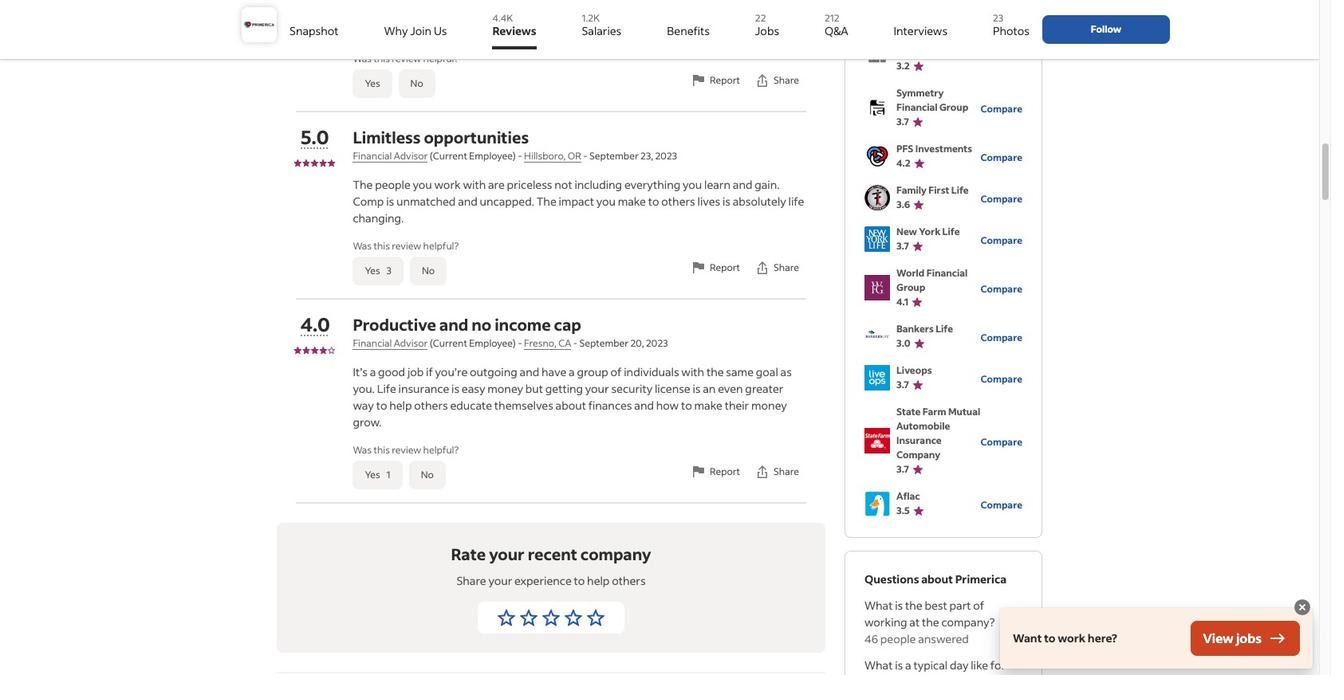 Task type: vqa. For each thing, say whether or not it's contained in the screenshot.


Task type: describe. For each thing, give the bounding box(es) containing it.
limitless
[[353, 127, 421, 148]]

easy
[[462, 381, 486, 397]]

share button
[[748, 251, 807, 286]]

review for 5.0
[[392, 240, 422, 252]]

1 horizontal spatial the
[[537, 194, 557, 209]]

the inside it's a good job if you're outgoing and have a group of individuals with the same goal as you. life insurance is easy money but getting your security license is an even greater way to help others educate themselves about finances and how to make their money grow.
[[707, 365, 724, 380]]

1 was this review helpful? from the top
[[353, 53, 459, 65]]

world financial group
[[897, 267, 968, 294]]

yes for 4.0
[[365, 469, 380, 481]]

the inside the what is a typical day like for you at the company?
[[899, 675, 916, 676]]

3.7 for liveops
[[897, 379, 910, 391]]

4 stars out of 5 image
[[564, 609, 583, 628]]

investments
[[916, 143, 973, 155]]

is left the an
[[693, 381, 701, 397]]

insurance
[[399, 381, 449, 397]]

46
[[865, 632, 879, 647]]

uncapped.
[[480, 194, 535, 209]]

3.2 out of 5 stars. element
[[897, 59, 981, 73]]

company? inside the what is a typical day like for you at the company?
[[919, 675, 972, 676]]

life for family first life
[[952, 184, 969, 196]]

4.1 out of 5 stars. element
[[897, 295, 981, 310]]

share for report button corresponding to 5.0
[[774, 262, 800, 274]]

to up the us
[[435, 0, 446, 5]]

what is the best part of working at the company? 46 people answered
[[865, 599, 995, 647]]

compare link for new york life
[[981, 231, 1023, 248]]

employee) inside limitless opportunities financial advisor (current employee) - hillsboro, or - september 23, 2023
[[469, 150, 516, 162]]

3 3.7 out of 5 stars. element from the top
[[897, 378, 981, 393]]

compare for pfs investments
[[981, 151, 1023, 163]]

york
[[920, 226, 941, 238]]

what is a typical day like for you at the company? link
[[865, 658, 1023, 676]]

productive and no income cap financial advisor (current employee) - fresno, ca - september 20, 2023
[[353, 314, 668, 350]]

23 photos
[[994, 12, 1030, 38]]

what is a typical day like for you at the company?
[[865, 658, 1006, 676]]

limitless opportunities link
[[353, 127, 529, 148]]

of inside what is the best part of working at the company? 46 people answered
[[974, 599, 985, 614]]

bankers life
[[897, 323, 954, 335]]

a right it's
[[370, 365, 376, 380]]

2023 inside limitless opportunities financial advisor (current employee) - hillsboro, or - september 23, 2023
[[656, 150, 678, 162]]

the down the best
[[922, 615, 940, 630]]

automobile
[[897, 421, 951, 433]]

you inside the what is a typical day like for you at the company?
[[865, 675, 884, 676]]

different
[[443, 6, 489, 22]]

reviews
[[493, 23, 537, 38]]

it's
[[353, 365, 368, 380]]

september inside productive and no income cap financial advisor (current employee) - fresno, ca - september 20, 2023
[[580, 338, 629, 350]]

it's a good job if you're outgoing and have a group of individuals with the same goal as you. life insurance is easy money but getting your security license is an even greater way to help others educate themselves about finances and how to make their money grow.
[[353, 365, 792, 430]]

advisor inside productive and no income cap financial advisor (current employee) - fresno, ca - september 20, 2023
[[394, 338, 428, 350]]

answered
[[919, 632, 970, 647]]

is up changing.
[[386, 194, 394, 209]]

fresno,
[[524, 338, 557, 350]]

group for symmetry
[[940, 101, 969, 113]]

new york life
[[897, 226, 960, 238]]

0 vertical spatial no
[[411, 77, 424, 89]]

day
[[950, 658, 969, 674]]

4.0
[[301, 312, 330, 337]]

you.
[[353, 381, 375, 397]]

of inside it's a good job if you're outgoing and have a group of individuals with the same goal as you. life insurance is easy money but getting your security license is an even greater way to help others educate themselves about finances and how to make their money grow.
[[611, 365, 622, 380]]

3.7 out of 5 stars. element for york
[[897, 239, 981, 254]]

0 horizontal spatial the
[[353, 177, 373, 192]]

a inside the what is a typical day like for you at the company?
[[906, 658, 912, 674]]

part inside great company to work for!! good support by back office and focus on what's right for the client. lots of different areas you can focus on. overall even a part time job is  a great way to get started
[[688, 6, 709, 22]]

including
[[575, 177, 623, 192]]

- left hillsboro,
[[518, 150, 522, 162]]

1 report from the top
[[710, 74, 741, 86]]

to right how
[[682, 398, 693, 413]]

helpful? for 4.0
[[423, 445, 459, 456]]

share your experience to help others
[[457, 574, 646, 589]]

with inside the people you work with are priceless not including everything you learn and gain. comp is unmatched and uncapped. the impact you make to others lives is absolutely life changing.
[[463, 177, 486, 192]]

3.5
[[897, 505, 910, 517]]

or
[[568, 150, 582, 162]]

compare link for aflac
[[981, 496, 1023, 513]]

cap
[[554, 314, 582, 335]]

the left the best
[[906, 599, 923, 614]]

this for 5.0
[[374, 240, 390, 252]]

part inside what is the best part of working at the company? 46 people answered
[[950, 599, 972, 614]]

questions about primerica
[[865, 572, 1007, 587]]

why join us
[[384, 23, 447, 38]]

3.7 for symmetry financial group
[[897, 116, 910, 128]]

interviews
[[894, 23, 948, 38]]

started
[[409, 23, 446, 38]]

not
[[555, 177, 573, 192]]

report button for 4.0
[[684, 455, 748, 490]]

job inside it's a good job if you're outgoing and have a group of individuals with the same goal as you. life insurance is easy money but getting your security license is an even greater way to help others educate themselves about finances and how to make their money grow.
[[408, 365, 424, 380]]

0 vertical spatial no button
[[399, 69, 436, 98]]

you're
[[435, 365, 468, 380]]

5 stars out of 5 image
[[587, 609, 606, 628]]

advisor inside limitless opportunities financial advisor (current employee) - hillsboro, or - september 23, 2023
[[394, 150, 428, 162]]

1 vertical spatial focus
[[564, 6, 592, 22]]

time
[[711, 6, 735, 22]]

experience
[[515, 574, 572, 589]]

was for 5.0
[[353, 240, 372, 252]]

to inside the people you work with are priceless not including everything you learn and gain. comp is unmatched and uncapped. the impact you make to others lives is absolutely life changing.
[[649, 194, 660, 209]]

pfs
[[897, 143, 914, 155]]

0 horizontal spatial money
[[488, 381, 524, 397]]

no button for 4.0
[[409, 461, 446, 490]]

you down including
[[597, 194, 616, 209]]

company? inside what is the best part of working at the company? 46 people answered
[[942, 615, 995, 630]]

work for for!!
[[448, 0, 474, 5]]

life inside it's a good job if you're outgoing and have a group of individuals with the same goal as you. life insurance is easy money but getting your security license is an even greater way to help others educate themselves about finances and how to make their money grow.
[[377, 381, 396, 397]]

report for 4.0
[[710, 466, 741, 478]]

2 vertical spatial work
[[1058, 631, 1086, 646]]

even inside it's a good job if you're outgoing and have a group of individuals with the same goal as you. life insurance is easy money but getting your security license is an even greater way to help others educate themselves about finances and how to make their money grow.
[[718, 381, 743, 397]]

about inside it's a good job if you're outgoing and have a group of individuals with the same goal as you. life insurance is easy money but getting your security license is an even greater way to help others educate themselves about finances and how to make their money grow.
[[556, 398, 586, 413]]

life up '3.0 out of 5 stars.' element
[[936, 323, 954, 335]]

lives
[[698, 194, 721, 209]]

3.2
[[897, 60, 910, 72]]

a right have
[[569, 365, 575, 380]]

benefits link
[[667, 6, 710, 49]]

1 vertical spatial about
[[922, 572, 954, 587]]

with inside it's a good job if you're outgoing and have a group of individuals with the same goal as you. life insurance is easy money but getting your security license is an even greater way to help others educate themselves about finances and how to make their money grow.
[[682, 365, 705, 380]]

was this review helpful? for 4.0
[[353, 445, 459, 456]]

1 horizontal spatial company
[[581, 544, 652, 565]]

good
[[378, 365, 405, 380]]

212 q&a
[[825, 12, 849, 38]]

4.2 out of 5 stars. element
[[897, 156, 981, 171]]

life for american income life
[[897, 45, 914, 57]]

first
[[929, 184, 950, 196]]

opportunities
[[424, 127, 529, 148]]

life
[[789, 194, 805, 209]]

1 star out of 5 image
[[497, 609, 516, 628]]

was for 4.0
[[353, 445, 372, 456]]

make inside the people you work with are priceless not including everything you learn and gain. comp is unmatched and uncapped. the impact you make to others lives is absolutely life changing.
[[618, 194, 646, 209]]

gain.
[[755, 177, 780, 192]]

limitless opportunities financial advisor (current employee) - hillsboro, or - september 23, 2023
[[353, 127, 678, 162]]

priceless
[[507, 177, 553, 192]]

license
[[655, 381, 691, 397]]

the people you work with are priceless not including everything you learn and gain. comp is unmatched and uncapped. the impact you make to others lives is absolutely life changing.
[[353, 177, 805, 226]]

is right 'lives'
[[723, 194, 731, 209]]

educate
[[450, 398, 492, 413]]

what for what is the best part of working at the company? 46 people answered
[[865, 599, 893, 614]]

is inside what is the best part of working at the company? 46 people answered
[[896, 599, 904, 614]]

insurance
[[897, 435, 942, 447]]

pfs investments
[[897, 143, 973, 155]]

american income life
[[897, 31, 977, 57]]

report for 5.0
[[710, 262, 741, 274]]

individuals
[[624, 365, 680, 380]]

how
[[657, 398, 679, 413]]

1 horizontal spatial money
[[752, 398, 787, 413]]

bankers
[[897, 323, 934, 335]]

you up unmatched
[[413, 177, 432, 192]]

1 vertical spatial help
[[587, 574, 610, 589]]

for inside great company to work for!! good support by back office and focus on what's right for the client. lots of different areas you can focus on. overall even a part time job is  a great way to get started
[[779, 0, 794, 5]]

1 helpful? from the top
[[423, 53, 459, 65]]

way inside great company to work for!! good support by back office and focus on what's right for the client. lots of different areas you can focus on. overall even a part time job is  a great way to get started
[[353, 23, 374, 38]]

for!!
[[476, 0, 497, 5]]

yes 1
[[365, 469, 391, 481]]

your for recent
[[489, 544, 525, 565]]

close image
[[1294, 599, 1313, 618]]

support
[[530, 0, 571, 5]]

here?
[[1088, 631, 1118, 646]]

greater
[[746, 381, 784, 397]]

compare link for world financial group
[[981, 280, 1023, 296]]

join
[[410, 23, 432, 38]]

primerica
[[956, 572, 1007, 587]]

no button for 5.0
[[410, 257, 447, 286]]

as
[[781, 365, 792, 380]]

getting
[[546, 381, 583, 397]]

themselves
[[495, 398, 554, 413]]

to left get
[[376, 23, 387, 38]]

4.4k reviews
[[493, 12, 537, 38]]

and left the uncapped.
[[458, 194, 478, 209]]

and up but
[[520, 365, 540, 380]]

1
[[387, 469, 391, 481]]

financial inside symmetry financial group
[[897, 101, 938, 113]]

what for what is a typical day like for you at the company?
[[865, 658, 893, 674]]

group
[[577, 365, 609, 380]]

1.2k
[[582, 12, 600, 24]]

2 vertical spatial others
[[612, 574, 646, 589]]

typical
[[914, 658, 948, 674]]

1 was from the top
[[353, 53, 372, 65]]

financial inside world financial group
[[927, 267, 968, 279]]

- down income
[[518, 338, 522, 350]]

share button for 1st report button
[[748, 63, 807, 98]]

3.7 out of 5 stars. element for farm
[[897, 463, 981, 477]]

no for 4.0
[[421, 469, 434, 481]]



Task type: locate. For each thing, give the bounding box(es) containing it.
want to work here?
[[1013, 631, 1118, 646]]

is inside the what is a typical day like for you at the company?
[[896, 658, 904, 674]]

2 (current from the top
[[430, 338, 468, 350]]

2 way from the top
[[353, 398, 374, 413]]

0 horizontal spatial part
[[688, 6, 709, 22]]

0 horizontal spatial focus
[[564, 6, 592, 22]]

2 was from the top
[[353, 240, 372, 252]]

4.2
[[897, 157, 911, 169]]

job
[[737, 6, 753, 22], [408, 365, 424, 380]]

1 vertical spatial review
[[392, 240, 422, 252]]

american
[[897, 31, 941, 43]]

to right experience
[[574, 574, 585, 589]]

make down everything at top
[[618, 194, 646, 209]]

on
[[700, 0, 713, 5]]

questions
[[865, 572, 920, 587]]

compare link for pfs investments
[[981, 148, 1023, 165]]

at inside what is the best part of working at the company? 46 people answered
[[910, 615, 920, 630]]

(current down productive and no income cap link
[[430, 338, 468, 350]]

compare for family first life
[[981, 193, 1023, 205]]

8 compare from the top
[[981, 436, 1023, 448]]

client.
[[373, 6, 403, 22]]

3 compare link from the top
[[981, 190, 1023, 206]]

this up yes button
[[374, 53, 390, 65]]

22 jobs
[[756, 12, 780, 38]]

areas
[[491, 6, 519, 22]]

3 report from the top
[[710, 466, 741, 478]]

mutual
[[949, 406, 981, 418]]

salaries
[[582, 23, 622, 38]]

compare link
[[981, 99, 1023, 116], [981, 148, 1023, 165], [981, 190, 1023, 206], [981, 231, 1023, 248], [981, 280, 1023, 296], [981, 328, 1023, 345], [981, 370, 1023, 387], [981, 433, 1023, 450], [981, 496, 1023, 513]]

2 3.7 from the top
[[897, 240, 910, 252]]

3.6 out of 5 stars. element
[[897, 198, 981, 212]]

september inside limitless opportunities financial advisor (current employee) - hillsboro, or - september 23, 2023
[[590, 150, 639, 162]]

3 3.7 from the top
[[897, 379, 910, 391]]

is inside great company to work for!! good support by back office and focus on what's right for the client. lots of different areas you can focus on. overall even a part time job is  a great way to get started
[[755, 6, 763, 22]]

why
[[384, 23, 408, 38]]

you down the 46
[[865, 675, 884, 676]]

your for experience
[[489, 574, 513, 589]]

advisor down limitless
[[394, 150, 428, 162]]

you inside great company to work for!! good support by back office and focus on what's right for the client. lots of different areas you can focus on. overall even a part time job is  a great way to get started
[[521, 6, 541, 22]]

1 vertical spatial was
[[353, 240, 372, 252]]

3.7 out of 5 stars. element down symmetry financial group
[[897, 115, 981, 129]]

2 stars out of 5 image
[[520, 609, 539, 628]]

1 vertical spatial with
[[682, 365, 705, 380]]

to
[[435, 0, 446, 5], [376, 23, 387, 38], [649, 194, 660, 209], [376, 398, 387, 413], [682, 398, 693, 413], [574, 574, 585, 589], [1045, 631, 1056, 646]]

2 review from the top
[[392, 240, 422, 252]]

fresno, ca link
[[524, 338, 572, 350]]

(current
[[430, 150, 468, 162], [430, 338, 468, 350]]

compare link right world financial group
[[981, 280, 1023, 296]]

what inside the what is a typical day like for you at the company?
[[865, 658, 893, 674]]

of down primerica
[[974, 599, 985, 614]]

you
[[521, 6, 541, 22], [413, 177, 432, 192], [683, 177, 702, 192], [597, 194, 616, 209], [865, 675, 884, 676]]

1 compare link from the top
[[981, 99, 1023, 116]]

what
[[865, 599, 893, 614], [865, 658, 893, 674]]

1 vertical spatial the
[[537, 194, 557, 209]]

others inside the people you work with are priceless not including everything you learn and gain. comp is unmatched and uncapped. the impact you make to others lives is absolutely life changing.
[[662, 194, 696, 209]]

1 horizontal spatial make
[[695, 398, 723, 413]]

and inside great company to work for!! good support by back office and focus on what's right for the client. lots of different areas you can focus on. overall even a part time job is  a great way to get started
[[647, 0, 667, 5]]

review down get
[[392, 53, 422, 65]]

work inside the people you work with are priceless not including everything you learn and gain. comp is unmatched and uncapped. the impact you make to others lives is absolutely life changing.
[[435, 177, 461, 192]]

make
[[618, 194, 646, 209], [695, 398, 723, 413]]

23,
[[641, 150, 654, 162]]

2 report from the top
[[710, 262, 741, 274]]

goal
[[756, 365, 779, 380]]

company?
[[942, 615, 995, 630], [919, 675, 972, 676]]

1 vertical spatial company?
[[919, 675, 972, 676]]

9 compare link from the top
[[981, 496, 1023, 513]]

search a company field
[[865, 0, 1001, 18]]

4 3.7 out of 5 stars. element from the top
[[897, 463, 981, 477]]

even up the benefits
[[652, 6, 677, 22]]

focus down by
[[564, 6, 592, 22]]

report down time
[[710, 74, 741, 86]]

to right want
[[1045, 631, 1056, 646]]

0 horizontal spatial others
[[414, 398, 448, 413]]

working
[[865, 615, 908, 630]]

share inside popup button
[[774, 262, 800, 274]]

no
[[472, 314, 492, 335]]

rate
[[451, 544, 486, 565]]

1 vertical spatial of
[[611, 365, 622, 380]]

report button
[[684, 63, 748, 98], [684, 251, 748, 286], [684, 455, 748, 490]]

work left here?
[[1058, 631, 1086, 646]]

2 was this review helpful? from the top
[[353, 240, 459, 252]]

2 this from the top
[[374, 240, 390, 252]]

2 vertical spatial was this review helpful?
[[353, 445, 459, 456]]

0 vertical spatial this
[[374, 53, 390, 65]]

the down great
[[353, 6, 370, 22]]

rate your recent company
[[451, 544, 652, 565]]

compare link up primerica
[[981, 496, 1023, 513]]

about up the best
[[922, 572, 954, 587]]

2 compare from the top
[[981, 151, 1023, 163]]

compare link for symmetry financial group
[[981, 99, 1023, 116]]

and inside productive and no income cap financial advisor (current employee) - fresno, ca - september 20, 2023
[[440, 314, 469, 335]]

3.5 out of 5 stars. element
[[897, 504, 981, 519]]

financial advisor link down limitless
[[353, 150, 428, 163]]

0 horizontal spatial for
[[779, 0, 794, 5]]

photos
[[994, 23, 1030, 38]]

compare link for state farm mutual automobile insurance company
[[981, 433, 1023, 450]]

life up 3.2
[[897, 45, 914, 57]]

job inside great company to work for!! good support by back office and focus on what's right for the client. lots of different areas you can focus on. overall even a part time job is  a great way to get started
[[737, 6, 753, 22]]

compare for world financial group
[[981, 283, 1023, 295]]

3.0 out of 5 stars. element
[[897, 337, 981, 351]]

an
[[703, 381, 716, 397]]

0 vertical spatial company
[[384, 0, 432, 5]]

work up different at left
[[448, 0, 474, 5]]

part right the best
[[950, 599, 972, 614]]

report button down their
[[684, 455, 748, 490]]

3.7 down liveops
[[897, 379, 910, 391]]

3.7 for state farm mutual automobile insurance company
[[897, 464, 910, 476]]

1 vertical spatial even
[[718, 381, 743, 397]]

work up unmatched
[[435, 177, 461, 192]]

others inside it's a good job if you're outgoing and have a group of individuals with the same goal as you. life insurance is easy money but getting your security license is an even greater way to help others educate themselves about finances and how to make their money grow.
[[414, 398, 448, 413]]

grow.
[[353, 415, 382, 430]]

financial inside productive and no income cap financial advisor (current employee) - fresno, ca - september 20, 2023
[[353, 338, 392, 350]]

0 vertical spatial money
[[488, 381, 524, 397]]

group down symmetry
[[940, 101, 969, 113]]

life down good
[[377, 381, 396, 397]]

to down everything at top
[[649, 194, 660, 209]]

was this review helpful? up "1"
[[353, 445, 459, 456]]

0 vertical spatial helpful?
[[423, 53, 459, 65]]

review for 4.0
[[392, 445, 422, 456]]

company
[[384, 0, 432, 5], [581, 544, 652, 565]]

learn
[[705, 177, 731, 192]]

2 what from the top
[[865, 658, 893, 674]]

yes up limitless
[[365, 77, 380, 89]]

1 vertical spatial yes
[[365, 265, 380, 277]]

money down greater
[[752, 398, 787, 413]]

like
[[971, 658, 989, 674]]

life for new york life
[[943, 226, 960, 238]]

people inside what is the best part of working at the company? 46 people answered
[[881, 632, 916, 647]]

no right 3
[[422, 265, 435, 277]]

even
[[652, 6, 677, 22], [718, 381, 743, 397]]

1 vertical spatial this
[[374, 240, 390, 252]]

view jobs
[[1204, 630, 1262, 647]]

1 horizontal spatial others
[[612, 574, 646, 589]]

helpful? for 5.0
[[423, 240, 459, 252]]

compare link for family first life
[[981, 190, 1023, 206]]

group for world
[[897, 282, 926, 294]]

3.7 out of 5 stars. element down company
[[897, 463, 981, 477]]

2 vertical spatial helpful?
[[423, 445, 459, 456]]

3.6
[[897, 199, 911, 211]]

212
[[825, 12, 840, 24]]

0 horizontal spatial of
[[430, 6, 441, 22]]

0 vertical spatial financial advisor link
[[353, 150, 428, 163]]

0 vertical spatial report button
[[684, 63, 748, 98]]

1 horizontal spatial group
[[940, 101, 969, 113]]

3 yes from the top
[[365, 469, 380, 481]]

can
[[543, 6, 561, 22]]

3 was this review helpful? from the top
[[353, 445, 459, 456]]

share button down jobs
[[748, 63, 807, 98]]

2 share button from the top
[[748, 455, 807, 490]]

3.7 for new york life
[[897, 240, 910, 252]]

1 vertical spatial money
[[752, 398, 787, 413]]

the inside great company to work for!! good support by back office and focus on what's right for the client. lots of different areas you can focus on. overall even a part time job is  a great way to get started
[[353, 6, 370, 22]]

1 3.7 out of 5 stars. element from the top
[[897, 115, 981, 129]]

interviews link
[[894, 6, 948, 49]]

compare right symmetry financial group
[[981, 103, 1023, 115]]

compare up "4.1 out of 5 stars." element
[[981, 283, 1023, 295]]

0 vertical spatial your
[[586, 381, 609, 397]]

3 report button from the top
[[684, 455, 748, 490]]

snapshot link
[[290, 6, 339, 49]]

life inside american income life
[[897, 45, 914, 57]]

1 vertical spatial at
[[887, 675, 897, 676]]

6 compare link from the top
[[981, 328, 1023, 345]]

4 compare link from the top
[[981, 231, 1023, 248]]

financial advisor link for 4.0
[[353, 338, 428, 350]]

compare link for liveops
[[981, 370, 1023, 387]]

0 vertical spatial make
[[618, 194, 646, 209]]

1 compare from the top
[[981, 103, 1023, 115]]

1 vertical spatial helpful?
[[423, 240, 459, 252]]

outgoing
[[470, 365, 518, 380]]

yes left "1"
[[365, 469, 380, 481]]

2 vertical spatial yes
[[365, 469, 380, 481]]

and left no
[[440, 314, 469, 335]]

compare link down '3.0 out of 5 stars.' element
[[981, 370, 1023, 387]]

company? up answered
[[942, 615, 995, 630]]

1 vertical spatial what
[[865, 658, 893, 674]]

group
[[940, 101, 969, 113], [897, 282, 926, 294]]

by
[[573, 0, 586, 5]]

0 vertical spatial focus
[[669, 0, 697, 5]]

0 vertical spatial with
[[463, 177, 486, 192]]

4 3.7 from the top
[[897, 464, 910, 476]]

1 employee) from the top
[[469, 150, 516, 162]]

1 share button from the top
[[748, 63, 807, 98]]

about down "getting"
[[556, 398, 586, 413]]

2023 right 20,
[[646, 338, 668, 350]]

office
[[615, 0, 645, 5]]

their
[[725, 398, 750, 413]]

family
[[897, 184, 927, 196]]

absolutely
[[733, 194, 787, 209]]

the up the an
[[707, 365, 724, 380]]

report down their
[[710, 466, 741, 478]]

3.7 down company
[[897, 464, 910, 476]]

security
[[612, 381, 653, 397]]

1 vertical spatial financial advisor link
[[353, 338, 428, 350]]

7 compare link from the top
[[981, 370, 1023, 387]]

2 employee) from the top
[[469, 338, 516, 350]]

compare for state farm mutual automobile insurance company
[[981, 436, 1023, 448]]

0 vertical spatial work
[[448, 0, 474, 5]]

1 vertical spatial people
[[881, 632, 916, 647]]

are
[[488, 177, 505, 192]]

view
[[1204, 630, 1234, 647]]

2 yes from the top
[[365, 265, 380, 277]]

with
[[463, 177, 486, 192], [682, 365, 705, 380]]

0 horizontal spatial company
[[384, 0, 432, 5]]

1 vertical spatial was this review helpful?
[[353, 240, 459, 252]]

your
[[586, 381, 609, 397], [489, 544, 525, 565], [489, 574, 513, 589]]

1 financial advisor link from the top
[[353, 150, 428, 163]]

2 financial advisor link from the top
[[353, 338, 428, 350]]

5 compare from the top
[[981, 283, 1023, 295]]

was up yes button
[[353, 53, 372, 65]]

1 what from the top
[[865, 599, 893, 614]]

no button right yes button
[[399, 69, 436, 98]]

at inside the what is a typical day like for you at the company?
[[887, 675, 897, 676]]

share for 1st report button
[[774, 74, 800, 86]]

1 horizontal spatial even
[[718, 381, 743, 397]]

a up the benefits
[[679, 6, 685, 22]]

- right "ca"
[[574, 338, 578, 350]]

8 compare link from the top
[[981, 433, 1023, 450]]

0 vertical spatial share button
[[748, 63, 807, 98]]

2 helpful? from the top
[[423, 240, 459, 252]]

(current inside limitless opportunities financial advisor (current employee) - hillsboro, or - september 23, 2023
[[430, 150, 468, 162]]

for right like
[[991, 658, 1006, 674]]

helpful? down the us
[[423, 53, 459, 65]]

0 horizontal spatial help
[[390, 398, 412, 413]]

0 vertical spatial group
[[940, 101, 969, 113]]

financial inside limitless opportunities financial advisor (current employee) - hillsboro, or - september 23, 2023
[[353, 150, 392, 162]]

2 vertical spatial this
[[374, 445, 390, 456]]

your right rate
[[489, 544, 525, 565]]

0 vertical spatial was this review helpful?
[[353, 53, 459, 65]]

6 compare from the top
[[981, 332, 1023, 344]]

2 vertical spatial no
[[421, 469, 434, 481]]

your inside it's a good job if you're outgoing and have a group of individuals with the same goal as you. life insurance is easy money but getting your security license is an even greater way to help others educate themselves about finances and how to make their money grow.
[[586, 381, 609, 397]]

group inside world financial group
[[897, 282, 926, 294]]

2 vertical spatial review
[[392, 445, 422, 456]]

0 horizontal spatial people
[[375, 177, 411, 192]]

liveops
[[897, 365, 932, 377]]

group inside symmetry financial group
[[940, 101, 969, 113]]

have
[[542, 365, 567, 380]]

2 report button from the top
[[684, 251, 748, 286]]

people inside the people you work with are priceless not including everything you learn and gain. comp is unmatched and uncapped. the impact you make to others lives is absolutely life changing.
[[375, 177, 411, 192]]

financial down productive
[[353, 338, 392, 350]]

0 vertical spatial job
[[737, 6, 753, 22]]

3.7 out of 5 stars. element
[[897, 115, 981, 129], [897, 239, 981, 254], [897, 378, 981, 393], [897, 463, 981, 477]]

1 vertical spatial employee)
[[469, 338, 516, 350]]

compare for liveops
[[981, 373, 1023, 385]]

no for 5.0
[[422, 265, 435, 277]]

3 this from the top
[[374, 445, 390, 456]]

income
[[943, 31, 977, 43]]

the down typical
[[899, 675, 916, 676]]

is left typical
[[896, 658, 904, 674]]

3 was from the top
[[353, 445, 372, 456]]

at
[[910, 615, 920, 630], [887, 675, 897, 676]]

this for 4.0
[[374, 445, 390, 456]]

compare link right investments
[[981, 148, 1023, 165]]

back
[[588, 0, 613, 5]]

0 vertical spatial september
[[590, 150, 639, 162]]

help up 5 stars out of 5 icon at left bottom
[[587, 574, 610, 589]]

hillsboro, or link
[[524, 150, 582, 163]]

share for report button related to 4.0
[[774, 466, 800, 478]]

was this review helpful? for 5.0
[[353, 240, 459, 252]]

1 vertical spatial report
[[710, 262, 741, 274]]

1 horizontal spatial people
[[881, 632, 916, 647]]

2023 inside productive and no income cap financial advisor (current employee) - fresno, ca - september 20, 2023
[[646, 338, 668, 350]]

report left share popup button
[[710, 262, 741, 274]]

1 3.7 from the top
[[897, 116, 910, 128]]

overall
[[613, 6, 650, 22]]

company? down typical
[[919, 675, 972, 676]]

compare down "4.1 out of 5 stars." element
[[981, 332, 1023, 344]]

for inside the what is a typical day like for you at the company?
[[991, 658, 1006, 674]]

compare for aflac
[[981, 499, 1023, 511]]

you up 'lives'
[[683, 177, 702, 192]]

company inside great company to work for!! good support by back office and focus on what's right for the client. lots of different areas you can focus on. overall even a part time job is  a great way to get started
[[384, 0, 432, 5]]

financial advisor link for 5.0
[[353, 150, 428, 163]]

compare link for bankers life
[[981, 328, 1023, 345]]

work for with
[[435, 177, 461, 192]]

compare for symmetry financial group
[[981, 103, 1023, 115]]

0 vertical spatial report
[[710, 74, 741, 86]]

0 vertical spatial others
[[662, 194, 696, 209]]

3.7 out of 5 stars. element for financial
[[897, 115, 981, 129]]

1 horizontal spatial part
[[950, 599, 972, 614]]

a down right
[[765, 6, 772, 22]]

1 way from the top
[[353, 23, 374, 38]]

what up working
[[865, 599, 893, 614]]

september up including
[[590, 150, 639, 162]]

compare link right symmetry financial group
[[981, 99, 1023, 116]]

2 vertical spatial no button
[[409, 461, 446, 490]]

0 vertical spatial of
[[430, 6, 441, 22]]

even inside great company to work for!! good support by back office and focus on what's right for the client. lots of different areas you can focus on. overall even a part time job is  a great way to get started
[[652, 6, 677, 22]]

financial down limitless
[[353, 150, 392, 162]]

even up their
[[718, 381, 743, 397]]

4.0 button
[[301, 312, 330, 337]]

of inside great company to work for!! good support by back office and focus on what's right for the client. lots of different areas you can focus on. overall even a part time job is  a great way to get started
[[430, 6, 441, 22]]

world
[[897, 267, 925, 279]]

1 horizontal spatial focus
[[669, 0, 697, 5]]

september up group at bottom
[[580, 338, 629, 350]]

2 3.7 out of 5 stars. element from the top
[[897, 239, 981, 254]]

help inside it's a good job if you're outgoing and have a group of individuals with the same goal as you. life insurance is easy money but getting your security license is an even greater way to help others educate themselves about finances and how to make their money grow.
[[390, 398, 412, 413]]

no button
[[399, 69, 436, 98], [410, 257, 447, 286], [409, 461, 446, 490]]

at down working
[[887, 675, 897, 676]]

1 yes from the top
[[365, 77, 380, 89]]

2 horizontal spatial others
[[662, 194, 696, 209]]

1 review from the top
[[392, 53, 422, 65]]

1 horizontal spatial about
[[922, 572, 954, 587]]

2 vertical spatial of
[[974, 599, 985, 614]]

of up security at bottom
[[611, 365, 622, 380]]

yes 3
[[365, 265, 392, 277]]

money
[[488, 381, 524, 397], [752, 398, 787, 413]]

(current inside productive and no income cap financial advisor (current employee) - fresno, ca - september 20, 2023
[[430, 338, 468, 350]]

september
[[590, 150, 639, 162], [580, 338, 629, 350]]

1 horizontal spatial job
[[737, 6, 753, 22]]

3 review from the top
[[392, 445, 422, 456]]

1 vertical spatial no button
[[410, 257, 447, 286]]

way inside it's a good job if you're outgoing and have a group of individuals with the same goal as you. life insurance is easy money but getting your security license is an even greater way to help others educate themselves about finances and how to make their money grow.
[[353, 398, 374, 413]]

9 compare from the top
[[981, 499, 1023, 511]]

right
[[752, 0, 777, 5]]

3 stars out of 5 image
[[542, 609, 561, 628]]

to up grow.
[[376, 398, 387, 413]]

make down the an
[[695, 398, 723, 413]]

share button for report button related to 4.0
[[748, 455, 807, 490]]

2 horizontal spatial of
[[974, 599, 985, 614]]

employee) inside productive and no income cap financial advisor (current employee) - fresno, ca - september 20, 2023
[[469, 338, 516, 350]]

1 vertical spatial way
[[353, 398, 374, 413]]

yes for 5.0
[[365, 265, 380, 277]]

way down great
[[353, 23, 374, 38]]

1 horizontal spatial for
[[991, 658, 1006, 674]]

3.7 out of 5 stars. element down york
[[897, 239, 981, 254]]

2 vertical spatial report
[[710, 466, 741, 478]]

employee) down 'opportunities'
[[469, 150, 516, 162]]

7 compare from the top
[[981, 373, 1023, 385]]

0 horizontal spatial with
[[463, 177, 486, 192]]

make inside it's a good job if you're outgoing and have a group of individuals with the same goal as you. life insurance is easy money but getting your security license is an even greater way to help others educate themselves about finances and how to make their money grow.
[[695, 398, 723, 413]]

money down outgoing
[[488, 381, 524, 397]]

compare for new york life
[[981, 234, 1023, 246]]

0 horizontal spatial even
[[652, 6, 677, 22]]

0 vertical spatial way
[[353, 23, 374, 38]]

is up working
[[896, 599, 904, 614]]

work inside great company to work for!! good support by back office and focus on what's right for the client. lots of different areas you can focus on. overall even a part time job is  a great way to get started
[[448, 0, 474, 5]]

1 vertical spatial work
[[435, 177, 461, 192]]

review down the "insurance"
[[392, 445, 422, 456]]

report button for 5.0
[[684, 251, 748, 286]]

1 vertical spatial no
[[422, 265, 435, 277]]

productive and no income cap link
[[353, 314, 582, 335]]

no right yes button
[[411, 77, 424, 89]]

what inside what is the best part of working at the company? 46 people answered
[[865, 599, 893, 614]]

0 vertical spatial company?
[[942, 615, 995, 630]]

3 compare from the top
[[981, 193, 1023, 205]]

2023
[[656, 150, 678, 162], [646, 338, 668, 350]]

yes inside button
[[365, 77, 380, 89]]

hillsboro,
[[524, 150, 566, 162]]

0 vertical spatial advisor
[[394, 150, 428, 162]]

0 vertical spatial was
[[353, 53, 372, 65]]

1 report button from the top
[[684, 63, 748, 98]]

4 compare from the top
[[981, 234, 1023, 246]]

on.
[[594, 6, 611, 22]]

was up yes 3
[[353, 240, 372, 252]]

productive
[[353, 314, 436, 335]]

3.7 out of 5 stars. element up farm
[[897, 378, 981, 393]]

3
[[387, 265, 392, 277]]

1 horizontal spatial with
[[682, 365, 705, 380]]

compare link down "4.1 out of 5 stars." element
[[981, 328, 1023, 345]]

1 vertical spatial for
[[991, 658, 1006, 674]]

1 vertical spatial 2023
[[646, 338, 668, 350]]

0 vertical spatial what
[[865, 599, 893, 614]]

changing.
[[353, 211, 404, 226]]

compare right state farm mutual automobile insurance company
[[981, 436, 1023, 448]]

4.1
[[897, 296, 909, 308]]

aflac
[[897, 491, 920, 503]]

2 advisor from the top
[[394, 338, 428, 350]]

1 vertical spatial your
[[489, 544, 525, 565]]

job left 22
[[737, 6, 753, 22]]

0 horizontal spatial about
[[556, 398, 586, 413]]

1 vertical spatial job
[[408, 365, 424, 380]]

compare down the 3.6 out of 5 stars. element
[[981, 234, 1023, 246]]

5 compare link from the top
[[981, 280, 1023, 296]]

of
[[430, 6, 441, 22], [611, 365, 622, 380], [974, 599, 985, 614]]

0 vertical spatial yes
[[365, 77, 380, 89]]

1 advisor from the top
[[394, 150, 428, 162]]

0 horizontal spatial group
[[897, 282, 926, 294]]

3 helpful? from the top
[[423, 445, 459, 456]]

1 vertical spatial others
[[414, 398, 448, 413]]

best
[[925, 599, 948, 614]]

no button right 3
[[410, 257, 447, 286]]

- right or
[[584, 150, 588, 162]]

great company to work for!! good support by back office and focus on what's right for the client. lots of different areas you can focus on. overall even a part time job is  a great way to get started
[[353, 0, 801, 38]]

1 vertical spatial part
[[950, 599, 972, 614]]

compare for bankers life
[[981, 332, 1023, 344]]

2 vertical spatial your
[[489, 574, 513, 589]]

1 vertical spatial report button
[[684, 251, 748, 286]]

symmetry
[[897, 87, 944, 99]]

comp
[[353, 194, 384, 209]]

great
[[774, 6, 801, 22]]

2 compare link from the top
[[981, 148, 1023, 165]]

1 this from the top
[[374, 53, 390, 65]]

company up "lots"
[[384, 0, 432, 5]]

and down security at bottom
[[635, 398, 654, 413]]

1 vertical spatial (current
[[430, 338, 468, 350]]

0 horizontal spatial job
[[408, 365, 424, 380]]

is down you're
[[452, 381, 460, 397]]

a left typical
[[906, 658, 912, 674]]

1 (current from the top
[[430, 150, 468, 162]]

and up absolutely
[[733, 177, 753, 192]]

for up great
[[779, 0, 794, 5]]

unmatched
[[397, 194, 456, 209]]



